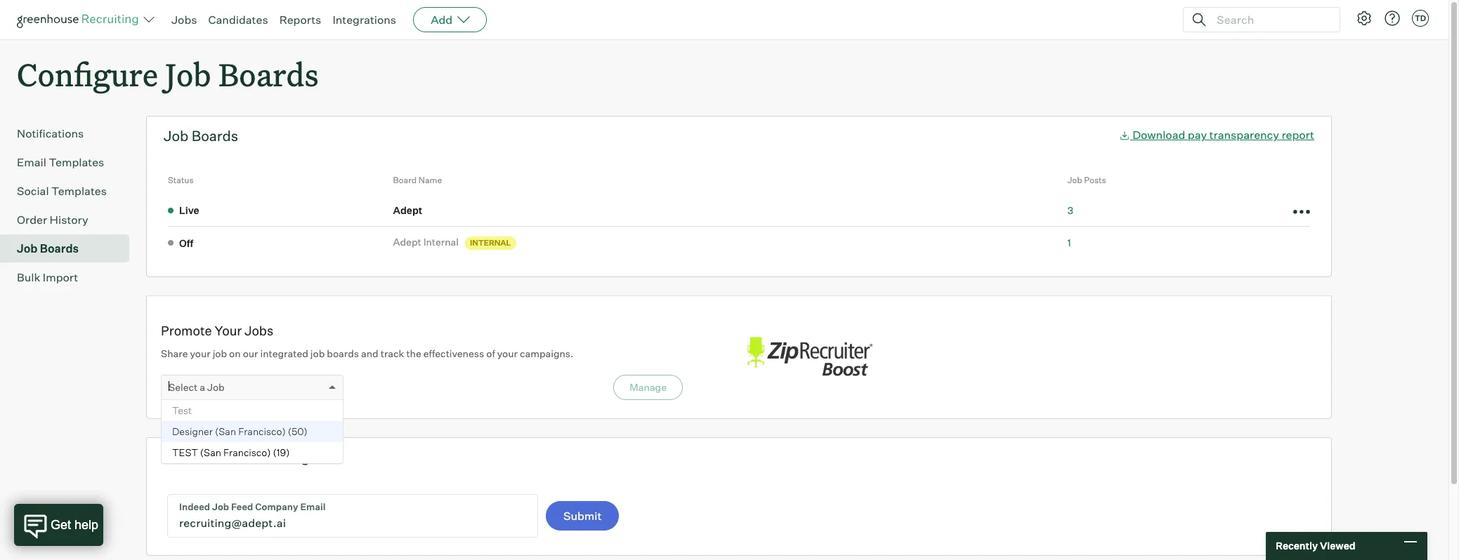 Task type: vqa. For each thing, say whether or not it's contained in the screenshot.
the order
yes



Task type: describe. For each thing, give the bounding box(es) containing it.
history
[[50, 213, 88, 227]]

3 link
[[1067, 204, 1073, 216]]

adept for adept internal
[[393, 236, 421, 248]]

download
[[1133, 128, 1185, 142]]

adept link
[[393, 203, 427, 217]]

share
[[161, 348, 188, 360]]

test
[[172, 447, 198, 459]]

1 vertical spatial boards
[[192, 127, 238, 145]]

name
[[419, 175, 442, 186]]

submit button
[[546, 502, 619, 531]]

recently viewed
[[1276, 540, 1356, 552]]

bulk import link
[[17, 269, 124, 286]]

(san for designer
[[215, 426, 236, 438]]

a
[[200, 382, 205, 394]]

2 your from the left
[[497, 348, 518, 360]]

global
[[164, 449, 206, 467]]

job inside job boards link
[[17, 242, 38, 256]]

select
[[169, 382, 198, 394]]

test
[[172, 405, 192, 417]]

(50)
[[288, 426, 308, 438]]

1 vertical spatial jobs
[[245, 323, 273, 339]]

social templates link
[[17, 183, 124, 200]]

configure image
[[1356, 10, 1373, 27]]

configure
[[17, 53, 158, 95]]

share your job on our integrated job boards and track the effectiveness of your campaigns.
[[161, 348, 574, 360]]

bulk import
[[17, 271, 78, 285]]

recently
[[1276, 540, 1318, 552]]

test (san francisco) (19)
[[172, 447, 290, 459]]

board
[[393, 175, 417, 186]]

td button
[[1409, 7, 1432, 30]]

pay
[[1188, 128, 1207, 142]]

zip recruiter image
[[739, 330, 880, 385]]

job left posts
[[1067, 175, 1082, 186]]

3
[[1067, 204, 1073, 216]]

job up status
[[164, 127, 188, 145]]

1 job from the left
[[213, 348, 227, 360]]

promote
[[161, 323, 212, 339]]

integrated
[[260, 348, 308, 360]]

of
[[486, 348, 495, 360]]

job down jobs link
[[165, 53, 211, 95]]

add
[[431, 13, 453, 27]]

settings
[[262, 449, 317, 467]]

job right a
[[207, 382, 225, 394]]

order history link
[[17, 212, 124, 228]]

viewed
[[1320, 540, 1356, 552]]

designer
[[172, 426, 213, 438]]

status
[[168, 175, 194, 186]]

select a job
[[169, 382, 225, 394]]

social templates
[[17, 184, 107, 198]]

social
[[17, 184, 49, 198]]

add button
[[413, 7, 487, 32]]

td
[[1415, 13, 1426, 23]]

download pay transparency report link
[[1119, 128, 1314, 142]]



Task type: locate. For each thing, give the bounding box(es) containing it.
templates up social templates link
[[49, 155, 104, 169]]

0 vertical spatial templates
[[49, 155, 104, 169]]

adept for adept
[[393, 204, 422, 216]]

0 horizontal spatial jobs
[[171, 13, 197, 27]]

internal down adept link
[[423, 236, 459, 248]]

email templates link
[[17, 154, 124, 171]]

adept down adept link
[[393, 236, 421, 248]]

(san right test
[[200, 447, 221, 459]]

internal right adept internal link
[[470, 238, 511, 248]]

jobs
[[171, 13, 197, 27], [245, 323, 273, 339]]

our
[[243, 348, 258, 360]]

email
[[17, 155, 46, 169]]

francisco)
[[238, 426, 286, 438], [223, 447, 271, 459]]

francisco) down "designer (san francisco) (50)" option
[[223, 447, 271, 459]]

templates for email templates
[[49, 155, 104, 169]]

notifications link
[[17, 125, 124, 142]]

francisco) inside option
[[238, 426, 286, 438]]

adept internal link
[[393, 235, 463, 249]]

campaigns.
[[520, 348, 574, 360]]

boards up 'import'
[[40, 242, 79, 256]]

1 horizontal spatial internal
[[470, 238, 511, 248]]

job boards up bulk import
[[17, 242, 79, 256]]

the
[[406, 348, 421, 360]]

download pay transparency report
[[1133, 128, 1314, 142]]

(san up test (san francisco) (19)
[[215, 426, 236, 438]]

1 adept from the top
[[393, 204, 422, 216]]

2 vertical spatial boards
[[40, 242, 79, 256]]

boards
[[218, 53, 319, 95], [192, 127, 238, 145], [40, 242, 79, 256]]

designer (san francisco) (50) option
[[162, 422, 343, 443]]

greenhouse recruiting image
[[17, 11, 143, 28]]

integrations link
[[333, 13, 396, 27]]

transparency
[[1209, 128, 1279, 142]]

test (san francisco) (19) option
[[162, 443, 343, 464]]

submit
[[563, 509, 602, 523]]

1 vertical spatial francisco)
[[223, 447, 271, 459]]

off
[[179, 237, 193, 249]]

configure job boards
[[17, 53, 319, 95]]

job boards
[[164, 127, 238, 145], [17, 242, 79, 256]]

posts
[[1084, 175, 1106, 186]]

candidates link
[[208, 13, 268, 27]]

boards
[[327, 348, 359, 360]]

track
[[381, 348, 404, 360]]

1 link
[[1067, 237, 1071, 249]]

job
[[213, 348, 227, 360], [310, 348, 325, 360]]

job left boards
[[310, 348, 325, 360]]

integrations
[[333, 13, 396, 27]]

adept down "board"
[[393, 204, 422, 216]]

(19)
[[273, 447, 290, 459]]

francisco) up test (san francisco) (19) option
[[238, 426, 286, 438]]

1 vertical spatial adept
[[393, 236, 421, 248]]

internal
[[423, 236, 459, 248], [470, 238, 511, 248]]

board name
[[393, 175, 442, 186]]

templates for social templates
[[51, 184, 107, 198]]

boards up status
[[192, 127, 238, 145]]

(san
[[215, 426, 236, 438], [200, 447, 221, 459]]

designer (san francisco) (50)
[[172, 426, 308, 438]]

adept
[[393, 204, 422, 216], [393, 236, 421, 248]]

(san inside option
[[215, 426, 236, 438]]

and
[[361, 348, 378, 360]]

(san for test
[[200, 447, 221, 459]]

2 job from the left
[[310, 348, 325, 360]]

(san inside option
[[200, 447, 221, 459]]

your
[[190, 348, 210, 360], [497, 348, 518, 360]]

templates down email templates link
[[51, 184, 107, 198]]

boards down candidates link
[[218, 53, 319, 95]]

email templates
[[17, 155, 104, 169]]

0 horizontal spatial your
[[190, 348, 210, 360]]

order
[[17, 213, 47, 227]]

0 vertical spatial jobs
[[171, 13, 197, 27]]

1 horizontal spatial your
[[497, 348, 518, 360]]

job up bulk
[[17, 242, 38, 256]]

0 horizontal spatial job boards
[[17, 242, 79, 256]]

0 horizontal spatial job
[[213, 348, 227, 360]]

1 horizontal spatial job
[[310, 348, 325, 360]]

0 vertical spatial boards
[[218, 53, 319, 95]]

reports link
[[279, 13, 321, 27]]

1 vertical spatial (san
[[200, 447, 221, 459]]

francisco) for (50)
[[238, 426, 286, 438]]

job boards link
[[17, 240, 124, 257]]

job boards up status
[[164, 127, 238, 145]]

job left on
[[213, 348, 227, 360]]

reports
[[279, 13, 321, 27]]

francisco) inside option
[[223, 447, 271, 459]]

jobs left candidates link
[[171, 13, 197, 27]]

jobs link
[[171, 13, 197, 27]]

None field
[[169, 376, 172, 400]]

effectiveness
[[423, 348, 484, 360]]

order history
[[17, 213, 88, 227]]

0 vertical spatial job boards
[[164, 127, 238, 145]]

francisco) for (19)
[[223, 447, 271, 459]]

partner
[[209, 449, 259, 467]]

1 horizontal spatial job boards
[[164, 127, 238, 145]]

1 horizontal spatial jobs
[[245, 323, 273, 339]]

job posts
[[1067, 175, 1106, 186]]

1 vertical spatial templates
[[51, 184, 107, 198]]

your right of
[[497, 348, 518, 360]]

your
[[215, 323, 242, 339]]

adept internal
[[393, 236, 459, 248]]

promote your jobs
[[161, 323, 273, 339]]

bulk
[[17, 271, 40, 285]]

live
[[179, 205, 199, 217]]

Indeed Job Feed Company Email text field
[[168, 495, 537, 538]]

Search text field
[[1213, 9, 1327, 30]]

0 vertical spatial (san
[[215, 426, 236, 438]]

import
[[43, 271, 78, 285]]

notifications
[[17, 127, 84, 141]]

global partner settings
[[164, 449, 317, 467]]

1
[[1067, 237, 1071, 249]]

report
[[1282, 128, 1314, 142]]

0 vertical spatial francisco)
[[238, 426, 286, 438]]

templates
[[49, 155, 104, 169], [51, 184, 107, 198]]

1 vertical spatial job boards
[[17, 242, 79, 256]]

2 adept from the top
[[393, 236, 421, 248]]

candidates
[[208, 13, 268, 27]]

on
[[229, 348, 241, 360]]

job
[[165, 53, 211, 95], [164, 127, 188, 145], [1067, 175, 1082, 186], [17, 242, 38, 256], [207, 382, 225, 394]]

1 your from the left
[[190, 348, 210, 360]]

0 horizontal spatial internal
[[423, 236, 459, 248]]

td button
[[1412, 10, 1429, 27]]

jobs up our
[[245, 323, 273, 339]]

0 vertical spatial adept
[[393, 204, 422, 216]]

your right share
[[190, 348, 210, 360]]



